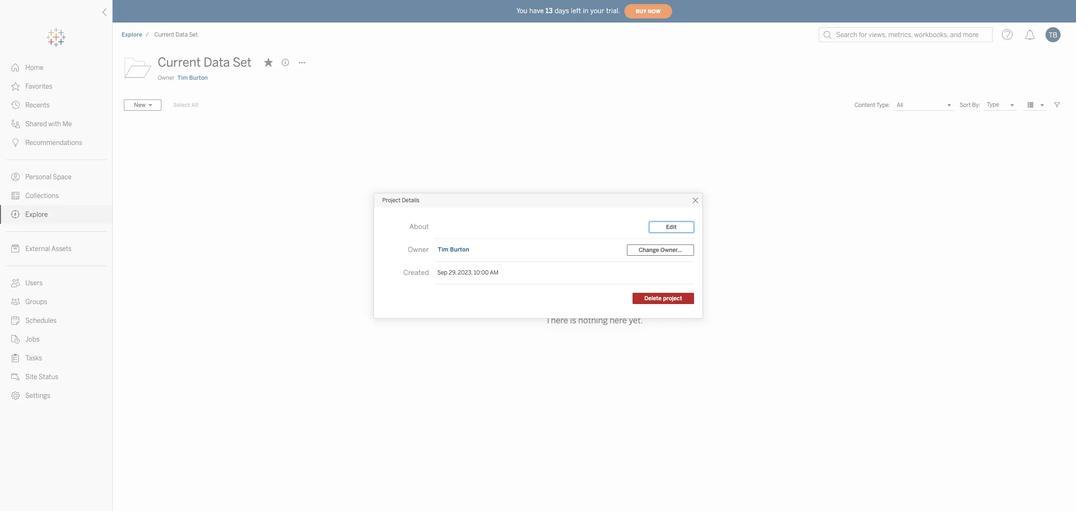 Task type: describe. For each thing, give the bounding box(es) containing it.
by text only_f5he34f image for personal space
[[11, 173, 20, 181]]

2023,
[[458, 269, 473, 276]]

there is nothing here yet.
[[546, 315, 643, 326]]

0 vertical spatial current
[[154, 31, 174, 38]]

have
[[529, 7, 544, 15]]

buy now
[[636, 8, 661, 14]]

1 horizontal spatial data
[[204, 55, 230, 70]]

trial.
[[606, 7, 620, 15]]

tasks link
[[0, 349, 112, 367]]

1 vertical spatial set
[[233, 55, 252, 70]]

is
[[570, 315, 576, 326]]

recommendations link
[[0, 133, 112, 152]]

by:
[[972, 102, 980, 108]]

0 vertical spatial explore link
[[121, 31, 143, 38]]

type:
[[877, 102, 890, 108]]

in
[[583, 7, 589, 15]]

0 vertical spatial current data set
[[154, 31, 198, 38]]

external
[[25, 245, 50, 253]]

by text only_f5he34f image for recents
[[11, 101, 20, 109]]

change owner… button
[[627, 244, 694, 256]]

owner for owner
[[408, 245, 429, 254]]

by text only_f5he34f image for recommendations
[[11, 138, 20, 147]]

groups link
[[0, 292, 112, 311]]

0 vertical spatial data
[[176, 31, 188, 38]]

tim burton
[[438, 246, 469, 253]]

project
[[663, 295, 682, 302]]

home link
[[0, 58, 112, 77]]

explore /
[[122, 31, 149, 38]]

recents link
[[0, 96, 112, 115]]

site
[[25, 373, 37, 381]]

tim burton link for current data set
[[177, 74, 208, 82]]

1 vertical spatial current data set
[[158, 55, 252, 70]]

by text only_f5he34f image for home
[[11, 63, 20, 72]]

by text only_f5he34f image for tasks
[[11, 354, 20, 362]]

there
[[546, 315, 568, 326]]

change
[[639, 247, 659, 253]]

shared with me
[[25, 120, 72, 128]]

recommendations
[[25, 139, 82, 147]]

by text only_f5he34f image for groups
[[11, 298, 20, 306]]

status
[[39, 373, 58, 381]]

am
[[490, 269, 499, 276]]

collections
[[25, 192, 59, 200]]

users
[[25, 279, 43, 287]]

0 horizontal spatial explore link
[[0, 205, 112, 224]]

shared
[[25, 120, 47, 128]]

by text only_f5he34f image for explore
[[11, 210, 20, 219]]

details
[[402, 197, 420, 203]]

me
[[63, 120, 72, 128]]

project
[[382, 197, 401, 203]]

buy
[[636, 8, 647, 14]]

personal
[[25, 173, 51, 181]]

navigation panel element
[[0, 28, 112, 405]]

yet.
[[629, 315, 643, 326]]

schedules link
[[0, 311, 112, 330]]

home
[[25, 64, 44, 72]]

all
[[191, 102, 198, 108]]

users link
[[0, 274, 112, 292]]

days
[[555, 7, 569, 15]]

explore for explore /
[[122, 31, 142, 38]]

13
[[546, 7, 553, 15]]

by text only_f5he34f image for shared with me
[[11, 120, 20, 128]]

external assets link
[[0, 239, 112, 258]]

space
[[53, 173, 72, 181]]

edit
[[666, 224, 677, 230]]

new
[[134, 102, 146, 108]]

project details
[[382, 197, 420, 203]]

owner for owner tim burton
[[158, 75, 175, 81]]

delete project
[[644, 295, 682, 302]]

sort
[[960, 102, 971, 108]]

external assets
[[25, 245, 71, 253]]

by text only_f5he34f image for users
[[11, 279, 20, 287]]



Task type: vqa. For each thing, say whether or not it's contained in the screenshot.
"Modified Sep 28, 2023, 5:01 PM"
no



Task type: locate. For each thing, give the bounding box(es) containing it.
owner tim burton
[[158, 75, 208, 81]]

by text only_f5he34f image left the tasks
[[11, 354, 20, 362]]

created
[[403, 268, 429, 277]]

tim up select
[[177, 75, 188, 81]]

tim burton link up all
[[177, 74, 208, 82]]

explore link
[[121, 31, 143, 38], [0, 205, 112, 224]]

3 by text only_f5he34f image from the top
[[11, 138, 20, 147]]

0 vertical spatial set
[[189, 31, 198, 38]]

site status link
[[0, 367, 112, 386]]

current up owner tim burton
[[158, 55, 201, 70]]

0 horizontal spatial burton
[[189, 75, 208, 81]]

7 by text only_f5he34f image from the top
[[11, 316, 20, 325]]

by text only_f5he34f image inside jobs link
[[11, 335, 20, 344]]

nothing
[[578, 315, 608, 326]]

assets
[[51, 245, 71, 253]]

main navigation. press the up and down arrow keys to access links. element
[[0, 58, 112, 405]]

by text only_f5he34f image for settings
[[11, 391, 20, 400]]

by text only_f5he34f image inside the personal space link
[[11, 173, 20, 181]]

buy now button
[[624, 4, 672, 19]]

9 by text only_f5he34f image from the top
[[11, 373, 20, 381]]

0 vertical spatial explore
[[122, 31, 142, 38]]

current data set up owner tim burton
[[158, 55, 252, 70]]

with
[[48, 120, 61, 128]]

groups
[[25, 298, 47, 306]]

by text only_f5he34f image inside home link
[[11, 63, 20, 72]]

project details dialog
[[374, 193, 702, 318]]

tim up sep
[[438, 246, 449, 253]]

6 by text only_f5he34f image from the top
[[11, 245, 20, 253]]

1 horizontal spatial tim
[[438, 246, 449, 253]]

tim burton link up 29,
[[437, 246, 470, 253]]

2 by text only_f5he34f image from the top
[[11, 120, 20, 128]]

5 by text only_f5he34f image from the top
[[11, 298, 20, 306]]

explore for explore
[[25, 211, 48, 219]]

10:00
[[474, 269, 489, 276]]

1 vertical spatial tim
[[438, 246, 449, 253]]

you have 13 days left in your trial.
[[516, 7, 620, 15]]

4 by text only_f5he34f image from the top
[[11, 191, 20, 200]]

schedules
[[25, 317, 57, 325]]

explore left /
[[122, 31, 142, 38]]

1 vertical spatial explore
[[25, 211, 48, 219]]

favorites
[[25, 83, 52, 91]]

1 vertical spatial current
[[158, 55, 201, 70]]

by text only_f5he34f image inside collections link
[[11, 191, 20, 200]]

6 by text only_f5he34f image from the top
[[11, 354, 20, 362]]

by text only_f5he34f image inside recents link
[[11, 101, 20, 109]]

by text only_f5he34f image inside shared with me link
[[11, 120, 20, 128]]

by text only_f5he34f image inside favorites link
[[11, 82, 20, 91]]

set
[[189, 31, 198, 38], [233, 55, 252, 70]]

0 horizontal spatial tim
[[177, 75, 188, 81]]

recents
[[25, 101, 50, 109]]

owner down about
[[408, 245, 429, 254]]

explore inside main navigation. press the up and down arrow keys to access links. element
[[25, 211, 48, 219]]

/
[[146, 31, 149, 38]]

favorites link
[[0, 77, 112, 96]]

by text only_f5he34f image inside users link
[[11, 279, 20, 287]]

current right /
[[154, 31, 174, 38]]

by text only_f5he34f image for jobs
[[11, 335, 20, 344]]

burton inside project details dialog
[[450, 246, 469, 253]]

owner…
[[660, 247, 682, 253]]

8 by text only_f5he34f image from the top
[[11, 335, 20, 344]]

0 vertical spatial burton
[[189, 75, 208, 81]]

burton up 2023,
[[450, 246, 469, 253]]

sort by:
[[960, 102, 980, 108]]

29,
[[449, 269, 457, 276]]

owner right project image
[[158, 75, 175, 81]]

collections link
[[0, 186, 112, 205]]

delete
[[644, 295, 662, 302]]

5 by text only_f5he34f image from the top
[[11, 210, 20, 219]]

by text only_f5he34f image for schedules
[[11, 316, 20, 325]]

about
[[409, 222, 429, 231]]

by text only_f5he34f image inside recommendations link
[[11, 138, 20, 147]]

new button
[[124, 99, 161, 111]]

owner
[[158, 75, 175, 81], [408, 245, 429, 254]]

tim inside project details dialog
[[438, 246, 449, 253]]

by text only_f5he34f image inside groups link
[[11, 298, 20, 306]]

by text only_f5he34f image inside tasks link
[[11, 354, 20, 362]]

by text only_f5he34f image for favorites
[[11, 82, 20, 91]]

explore down collections
[[25, 211, 48, 219]]

explore link down collections
[[0, 205, 112, 224]]

explore link left /
[[121, 31, 143, 38]]

by text only_f5he34f image left "users"
[[11, 279, 20, 287]]

current data set right /
[[154, 31, 198, 38]]

tasks
[[25, 354, 42, 362]]

by text only_f5he34f image left personal
[[11, 173, 20, 181]]

by text only_f5he34f image for external assets
[[11, 245, 20, 253]]

sep 29, 2023, 10:00 am
[[437, 269, 499, 276]]

0 vertical spatial owner
[[158, 75, 175, 81]]

content type:
[[855, 102, 890, 108]]

1 horizontal spatial tim burton link
[[437, 246, 470, 253]]

1 horizontal spatial set
[[233, 55, 252, 70]]

0 vertical spatial tim
[[177, 75, 188, 81]]

data
[[176, 31, 188, 38], [204, 55, 230, 70]]

shared with me link
[[0, 115, 112, 133]]

1 vertical spatial burton
[[450, 246, 469, 253]]

0 horizontal spatial data
[[176, 31, 188, 38]]

by text only_f5he34f image left 'home'
[[11, 63, 20, 72]]

personal space
[[25, 173, 72, 181]]

content
[[855, 102, 875, 108]]

owner inside project details dialog
[[408, 245, 429, 254]]

0 horizontal spatial explore
[[25, 211, 48, 219]]

settings
[[25, 392, 50, 400]]

burton
[[189, 75, 208, 81], [450, 246, 469, 253]]

tim burton link for about
[[437, 246, 470, 253]]

0 horizontal spatial tim burton link
[[177, 74, 208, 82]]

10 by text only_f5he34f image from the top
[[11, 391, 20, 400]]

by text only_f5he34f image inside the site status link
[[11, 373, 20, 381]]

by text only_f5he34f image inside schedules link
[[11, 316, 20, 325]]

current
[[154, 31, 174, 38], [158, 55, 201, 70]]

3 by text only_f5he34f image from the top
[[11, 173, 20, 181]]

1 vertical spatial tim burton link
[[437, 246, 470, 253]]

change owner…
[[639, 247, 682, 253]]

0 horizontal spatial set
[[189, 31, 198, 38]]

select all button
[[167, 99, 204, 111]]

0 horizontal spatial owner
[[158, 75, 175, 81]]

personal space link
[[0, 168, 112, 186]]

jobs link
[[0, 330, 112, 349]]

site status
[[25, 373, 58, 381]]

here
[[610, 315, 627, 326]]

by text only_f5he34f image left groups
[[11, 298, 20, 306]]

1 vertical spatial owner
[[408, 245, 429, 254]]

by text only_f5he34f image inside 'settings' link
[[11, 391, 20, 400]]

by text only_f5he34f image
[[11, 63, 20, 72], [11, 120, 20, 128], [11, 173, 20, 181], [11, 279, 20, 287], [11, 298, 20, 306], [11, 354, 20, 362]]

1 vertical spatial explore link
[[0, 205, 112, 224]]

select all
[[173, 102, 198, 108]]

1 horizontal spatial burton
[[450, 246, 469, 253]]

1 by text only_f5he34f image from the top
[[11, 82, 20, 91]]

by text only_f5he34f image for site status
[[11, 373, 20, 381]]

1 horizontal spatial explore link
[[121, 31, 143, 38]]

data up owner tim burton
[[204, 55, 230, 70]]

left
[[571, 7, 581, 15]]

select
[[173, 102, 190, 108]]

project image
[[124, 53, 152, 81]]

2 by text only_f5he34f image from the top
[[11, 101, 20, 109]]

your
[[590, 7, 604, 15]]

sep
[[437, 269, 447, 276]]

tim burton link inside project details dialog
[[437, 246, 470, 253]]

by text only_f5he34f image for collections
[[11, 191, 20, 200]]

settings link
[[0, 386, 112, 405]]

by text only_f5he34f image left "shared"
[[11, 120, 20, 128]]

burton up all
[[189, 75, 208, 81]]

you
[[516, 7, 527, 15]]

data right /
[[176, 31, 188, 38]]

now
[[648, 8, 661, 14]]

1 horizontal spatial owner
[[408, 245, 429, 254]]

1 vertical spatial data
[[204, 55, 230, 70]]

current data set element
[[152, 31, 201, 38]]

tim burton link
[[177, 74, 208, 82], [437, 246, 470, 253]]

by text only_f5he34f image inside external assets link
[[11, 245, 20, 253]]

tim
[[177, 75, 188, 81], [438, 246, 449, 253]]

explore
[[122, 31, 142, 38], [25, 211, 48, 219]]

delete project button
[[633, 293, 694, 304]]

4 by text only_f5he34f image from the top
[[11, 279, 20, 287]]

1 by text only_f5he34f image from the top
[[11, 63, 20, 72]]

0 vertical spatial tim burton link
[[177, 74, 208, 82]]

edit button
[[649, 221, 694, 233]]

current data set
[[154, 31, 198, 38], [158, 55, 252, 70]]

1 horizontal spatial explore
[[122, 31, 142, 38]]

by text only_f5he34f image
[[11, 82, 20, 91], [11, 101, 20, 109], [11, 138, 20, 147], [11, 191, 20, 200], [11, 210, 20, 219], [11, 245, 20, 253], [11, 316, 20, 325], [11, 335, 20, 344], [11, 373, 20, 381], [11, 391, 20, 400]]

jobs
[[25, 336, 40, 344]]



